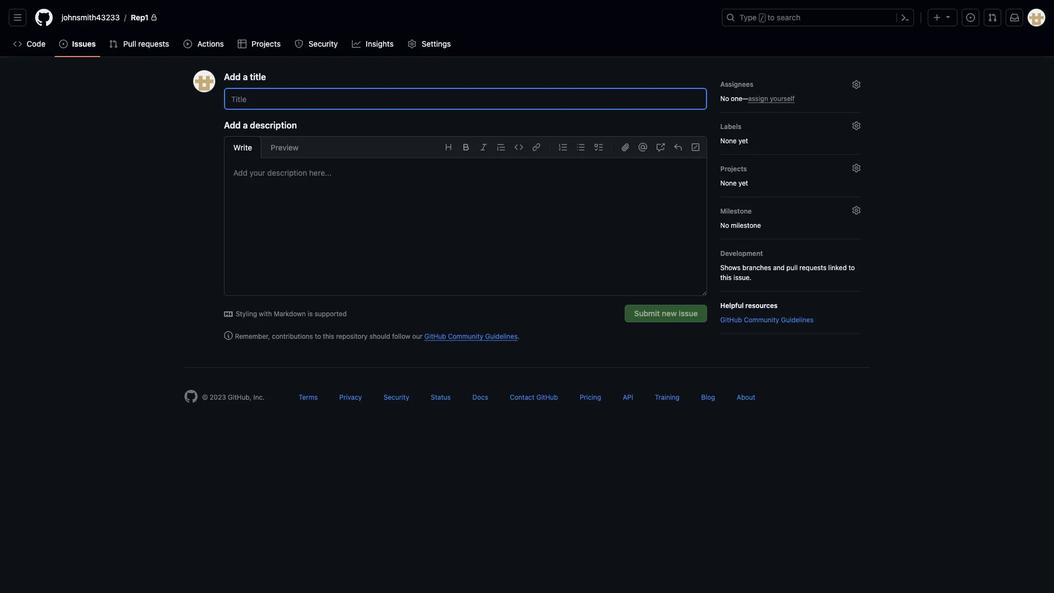 Task type: vqa. For each thing, say whether or not it's contained in the screenshot.
paintbrush icon
no



Task type: locate. For each thing, give the bounding box(es) containing it.
0 vertical spatial guidelines
[[781, 316, 814, 323]]

1 horizontal spatial to
[[768, 13, 775, 22]]

2 vertical spatial add
[[233, 168, 248, 177]]

projects inside popup button
[[720, 165, 747, 172]]

1 vertical spatial github
[[424, 332, 446, 340]]

1 no from the top
[[720, 94, 729, 102]]

none yet up milestone in the top right of the page
[[720, 179, 748, 187]]

security left status
[[384, 393, 409, 401]]

0 vertical spatial description
[[250, 120, 297, 130]]

community right our
[[448, 332, 483, 340]]

0 vertical spatial to
[[768, 13, 775, 22]]

/ left rep1 on the left top
[[124, 13, 126, 22]]

diff ignored image
[[691, 143, 700, 152]]

contact github
[[510, 393, 558, 401]]

repository
[[336, 332, 368, 340]]

issues link
[[55, 36, 100, 52]]

description for a
[[250, 120, 297, 130]]

plus image
[[933, 13, 942, 22]]

info image
[[224, 331, 233, 340]]

issue opened image
[[966, 13, 975, 22]]

github right our
[[424, 332, 446, 340]]

no
[[720, 94, 729, 102], [720, 221, 729, 229]]

2 yet from the top
[[739, 179, 748, 187]]

markdown image
[[224, 310, 233, 318]]

none down labels on the right of page
[[720, 137, 737, 144]]

play image
[[184, 40, 192, 48]]

0 vertical spatial github community guidelines link
[[720, 316, 814, 323]]

1 horizontal spatial requests
[[800, 264, 827, 271]]

0 vertical spatial add
[[224, 72, 241, 82]]

0 vertical spatial no
[[720, 94, 729, 102]]

1 vertical spatial gear image
[[852, 80, 861, 89]]

0 vertical spatial none yet
[[720, 137, 748, 144]]

0 horizontal spatial guidelines
[[485, 332, 518, 340]]

2 vertical spatial github
[[536, 393, 558, 401]]

2 none yet from the top
[[720, 179, 748, 187]]

to right contributions on the bottom of page
[[315, 332, 321, 340]]

add left title
[[224, 72, 241, 82]]

0 horizontal spatial community
[[448, 332, 483, 340]]

lock image
[[151, 14, 157, 21]]

requests
[[138, 39, 169, 48], [800, 264, 827, 271]]

a
[[243, 72, 248, 82], [243, 120, 248, 130]]

gear image
[[852, 121, 861, 130], [852, 206, 861, 215]]

0 vertical spatial community
[[744, 316, 779, 323]]

branches
[[743, 264, 771, 271]]

description up add a comment tab list
[[250, 120, 297, 130]]

1 vertical spatial description
[[267, 168, 307, 177]]

this down shows
[[720, 273, 732, 281]]

markdown
[[274, 310, 306, 317]]

labels
[[720, 122, 742, 130]]

1 vertical spatial yet
[[739, 179, 748, 187]]

2 gear image from the top
[[852, 206, 861, 215]]

requests inside shows branches and pull requests linked to this issue.
[[800, 264, 827, 271]]

1 vertical spatial gear image
[[852, 206, 861, 215]]

1 vertical spatial none yet
[[720, 179, 748, 187]]

0 vertical spatial gear image
[[408, 40, 416, 48]]

gear image
[[408, 40, 416, 48], [852, 80, 861, 89], [852, 164, 861, 172]]

1 yet from the top
[[739, 137, 748, 144]]

2 none from the top
[[720, 179, 737, 187]]

github down helpful
[[720, 316, 742, 323]]

gear image for milestone
[[852, 206, 861, 215]]

paperclip image
[[621, 143, 630, 152]]

no left one—
[[720, 94, 729, 102]]

description
[[250, 120, 297, 130], [267, 168, 307, 177]]

2023
[[210, 393, 226, 401]]

code
[[27, 39, 45, 48]]

yourself
[[770, 94, 795, 102]]

none for labels
[[720, 137, 737, 144]]

guidelines
[[781, 316, 814, 323], [485, 332, 518, 340]]

1 horizontal spatial github community guidelines link
[[720, 316, 814, 323]]

list
[[57, 9, 715, 26]]

api
[[623, 393, 633, 401]]

rep1 link
[[126, 9, 162, 26]]

/ right type
[[760, 14, 764, 22]]

yet
[[739, 137, 748, 144], [739, 179, 748, 187]]

a left title
[[243, 72, 248, 82]]

1 horizontal spatial security
[[384, 393, 409, 401]]

shows branches and pull requests linked to this issue.
[[720, 264, 855, 281]]

security link
[[290, 36, 343, 52], [384, 393, 409, 401]]

0 vertical spatial projects
[[252, 39, 281, 48]]

yet down labels on the right of page
[[739, 137, 748, 144]]

1 horizontal spatial guidelines
[[781, 316, 814, 323]]

1 vertical spatial add
[[224, 120, 241, 130]]

security right shield icon on the left top of the page
[[309, 39, 338, 48]]

add up write button on the top
[[224, 120, 241, 130]]

command palette image
[[901, 13, 910, 22]]

to left search
[[768, 13, 775, 22]]

2 vertical spatial gear image
[[852, 164, 861, 172]]

insights
[[366, 39, 394, 48]]

type
[[740, 13, 757, 22]]

add
[[224, 72, 241, 82], [224, 120, 241, 130], [233, 168, 248, 177]]

no down milestone in the top right of the page
[[720, 221, 729, 229]]

security
[[309, 39, 338, 48], [384, 393, 409, 401]]

italic image
[[479, 143, 488, 152]]

no one— assign yourself
[[720, 94, 795, 102]]

1 vertical spatial requests
[[800, 264, 827, 271]]

2 vertical spatial to
[[315, 332, 321, 340]]

1 vertical spatial guidelines
[[485, 332, 518, 340]]

/
[[124, 13, 126, 22], [760, 14, 764, 22]]

1 vertical spatial to
[[849, 264, 855, 271]]

type / to search
[[740, 13, 801, 22]]

1 none yet from the top
[[720, 137, 748, 144]]

to
[[768, 13, 775, 22], [849, 264, 855, 271], [315, 332, 321, 340]]

none
[[720, 137, 737, 144], [720, 179, 737, 187]]

0 vertical spatial github
[[720, 316, 742, 323]]

a up write button on the top
[[243, 120, 248, 130]]

projects right table image
[[252, 39, 281, 48]]

add for add a description
[[224, 120, 241, 130]]

github community guidelines link
[[720, 316, 814, 323], [424, 332, 518, 340]]

1 vertical spatial github community guidelines link
[[424, 332, 518, 340]]

assign yourself button
[[748, 93, 795, 103]]

  text field
[[225, 158, 707, 295]]

none yet
[[720, 137, 748, 144], [720, 179, 748, 187]]

1 horizontal spatial community
[[744, 316, 779, 323]]

/ for johnsmith43233
[[124, 13, 126, 22]]

github right contact
[[536, 393, 558, 401]]

1 horizontal spatial security link
[[384, 393, 409, 401]]

actions link
[[179, 36, 229, 52]]

description down preview
[[267, 168, 307, 177]]

1 vertical spatial no
[[720, 221, 729, 229]]

gear image inside projects popup button
[[852, 164, 861, 172]]

community
[[744, 316, 779, 323], [448, 332, 483, 340]]

/ inside johnsmith43233 /
[[124, 13, 126, 22]]

1 horizontal spatial projects
[[720, 165, 747, 172]]

gear image for assignees
[[852, 80, 861, 89]]

none up milestone in the top right of the page
[[720, 179, 737, 187]]

2 a from the top
[[243, 120, 248, 130]]

security link left graph image
[[290, 36, 343, 52]]

gear image inside assignees popup button
[[852, 80, 861, 89]]

github community guidelines link down resources
[[720, 316, 814, 323]]

preview button
[[261, 136, 308, 158]]

0 horizontal spatial to
[[315, 332, 321, 340]]

0 vertical spatial a
[[243, 72, 248, 82]]

helpful
[[720, 301, 744, 309]]

gear image inside labels popup button
[[852, 121, 861, 130]]

labels button
[[720, 119, 861, 133]]

to inside shows branches and pull requests linked to this issue.
[[849, 264, 855, 271]]

1 horizontal spatial this
[[720, 273, 732, 281]]

none yet down labels on the right of page
[[720, 137, 748, 144]]

cross reference image
[[656, 143, 665, 152]]

2 horizontal spatial to
[[849, 264, 855, 271]]

0 vertical spatial security
[[309, 39, 338, 48]]

0 vertical spatial yet
[[739, 137, 748, 144]]

this down supported
[[323, 332, 334, 340]]

mention image
[[639, 143, 647, 152]]

to right "linked"
[[849, 264, 855, 271]]

0 horizontal spatial github
[[424, 332, 446, 340]]

gear image inside milestone popup button
[[852, 206, 861, 215]]

yet up milestone in the top right of the page
[[739, 179, 748, 187]]

terms link
[[299, 393, 318, 401]]

0 vertical spatial none
[[720, 137, 737, 144]]

0 vertical spatial gear image
[[852, 121, 861, 130]]

1 vertical spatial none
[[720, 179, 737, 187]]

gear image inside settings link
[[408, 40, 416, 48]]

homepage image
[[35, 9, 53, 26]]

github community guidelines link right our
[[424, 332, 518, 340]]

security link left status
[[384, 393, 409, 401]]

1 gear image from the top
[[852, 121, 861, 130]]

0 horizontal spatial projects
[[252, 39, 281, 48]]

0 horizontal spatial this
[[323, 332, 334, 340]]

© 2023 github, inc.
[[202, 393, 265, 401]]

our
[[412, 332, 423, 340]]

contact
[[510, 393, 535, 401]]

1 vertical spatial community
[[448, 332, 483, 340]]

0 horizontal spatial /
[[124, 13, 126, 22]]

add a title
[[224, 72, 266, 82]]

projects up milestone in the top right of the page
[[720, 165, 747, 172]]

1 a from the top
[[243, 72, 248, 82]]

list unordered image
[[577, 143, 585, 152]]

0 vertical spatial security link
[[290, 36, 343, 52]]

2 horizontal spatial github
[[720, 316, 742, 323]]

1 none from the top
[[720, 137, 737, 144]]

1 horizontal spatial /
[[760, 14, 764, 22]]

write button
[[224, 136, 261, 158]]

/ inside type / to search
[[760, 14, 764, 22]]

this
[[720, 273, 732, 281], [323, 332, 334, 340]]

to for search
[[768, 13, 775, 22]]

styling with markdown is supported link
[[224, 309, 347, 318]]

1 vertical spatial a
[[243, 120, 248, 130]]

0 vertical spatial this
[[720, 273, 732, 281]]

0 vertical spatial requests
[[138, 39, 169, 48]]

helpful resources
[[720, 301, 778, 309]]

settings
[[422, 39, 451, 48]]

projects button
[[720, 161, 861, 176]]

pricing link
[[580, 393, 601, 401]]

community down resources
[[744, 316, 779, 323]]

2 no from the top
[[720, 221, 729, 229]]

linked
[[829, 264, 847, 271]]

training link
[[655, 393, 680, 401]]

assignees button
[[720, 77, 861, 91]]

yet for projects
[[739, 179, 748, 187]]

a for title
[[243, 72, 248, 82]]

add left your
[[233, 168, 248, 177]]

blog
[[701, 393, 715, 401]]

1 vertical spatial projects
[[720, 165, 747, 172]]

1 horizontal spatial github
[[536, 393, 558, 401]]



Task type: describe. For each thing, give the bounding box(es) containing it.
none yet for projects
[[720, 179, 748, 187]]

0 horizontal spatial security link
[[290, 36, 343, 52]]

remember,
[[235, 332, 270, 340]]

/ for type
[[760, 14, 764, 22]]

code image
[[13, 40, 22, 48]]

tasklist image
[[594, 143, 603, 152]]

0 horizontal spatial github community guidelines link
[[424, 332, 518, 340]]

privacy link
[[339, 393, 362, 401]]

resources
[[746, 301, 778, 309]]

to for this
[[315, 332, 321, 340]]

issue.
[[734, 273, 752, 281]]

code link
[[9, 36, 50, 52]]

blog link
[[701, 393, 715, 401]]

johnsmith43233 link
[[57, 9, 124, 26]]

pull
[[123, 39, 136, 48]]

api link
[[623, 393, 633, 401]]

issue
[[679, 309, 698, 318]]

johnsmith43233
[[62, 13, 120, 22]]

code image
[[515, 143, 523, 152]]

about link
[[737, 393, 756, 401]]

one—
[[731, 94, 748, 102]]

heading image
[[444, 143, 453, 152]]

.
[[518, 332, 520, 340]]

styling
[[236, 310, 257, 317]]

milestone button
[[720, 204, 861, 218]]

assign
[[748, 94, 768, 102]]

reply image
[[674, 143, 683, 152]]

no for no milestone
[[720, 221, 729, 229]]

add a comment tab list
[[224, 136, 308, 158]]

add a description
[[224, 120, 297, 130]]

preview
[[271, 143, 299, 152]]

contributions
[[272, 332, 313, 340]]

link image
[[532, 143, 541, 152]]

0 horizontal spatial requests
[[138, 39, 169, 48]]

training
[[655, 393, 680, 401]]

write
[[233, 143, 252, 152]]

submit
[[634, 309, 660, 318]]

quote image
[[497, 143, 506, 152]]

terms
[[299, 393, 318, 401]]

©
[[202, 393, 208, 401]]

submit new issue button
[[625, 305, 707, 322]]

projects link
[[233, 36, 286, 52]]

triangle down image
[[944, 12, 953, 21]]

settings link
[[403, 36, 456, 52]]

is
[[308, 310, 313, 317]]

Add a title text field
[[224, 88, 707, 110]]

add your description here...
[[233, 168, 332, 177]]

contact github link
[[510, 393, 558, 401]]

1 vertical spatial security
[[384, 393, 409, 401]]

rep1
[[131, 13, 149, 22]]

no for no one— assign yourself
[[720, 94, 729, 102]]

gear image for projects
[[852, 164, 861, 172]]

github,
[[228, 393, 252, 401]]

issues
[[72, 39, 96, 48]]

this inside shows branches and pull requests linked to this issue.
[[720, 273, 732, 281]]

docs link
[[473, 393, 488, 401]]

none yet for labels
[[720, 137, 748, 144]]

no milestone
[[720, 221, 761, 229]]

milestone
[[720, 207, 752, 215]]

yet for labels
[[739, 137, 748, 144]]

0 horizontal spatial security
[[309, 39, 338, 48]]

insights link
[[347, 36, 399, 52]]

title
[[250, 72, 266, 82]]

styling with markdown is supported
[[234, 310, 347, 317]]

milestone
[[731, 221, 761, 229]]

a for description
[[243, 120, 248, 130]]

privacy
[[339, 393, 362, 401]]

should
[[370, 332, 390, 340]]

your
[[250, 168, 265, 177]]

pricing
[[580, 393, 601, 401]]

new
[[662, 309, 677, 318]]

docs
[[473, 393, 488, 401]]

johnsmith43233 /
[[62, 13, 126, 22]]

add for add your description here...
[[233, 168, 248, 177]]

status link
[[431, 393, 451, 401]]

description for your
[[267, 168, 307, 177]]

status
[[431, 393, 451, 401]]

list ordered image
[[559, 143, 568, 152]]

about
[[737, 393, 756, 401]]

actions
[[197, 39, 224, 48]]

with
[[259, 310, 272, 317]]

@johnsmith43233 image
[[193, 70, 215, 92]]

issue opened image
[[59, 40, 68, 48]]

assignees
[[720, 80, 754, 88]]

notifications image
[[1010, 13, 1019, 22]]

and
[[773, 264, 785, 271]]

bold image
[[462, 143, 471, 152]]

1 vertical spatial security link
[[384, 393, 409, 401]]

here...
[[309, 168, 332, 177]]

supported
[[315, 310, 347, 317]]

shows
[[720, 264, 741, 271]]

search
[[777, 13, 801, 22]]

gear image for labels
[[852, 121, 861, 130]]

github community guidelines
[[720, 316, 814, 323]]

pull requests
[[123, 39, 169, 48]]

development
[[720, 249, 763, 257]]

git pull request image
[[988, 13, 997, 22]]

none for projects
[[720, 179, 737, 187]]

submit new issue
[[634, 309, 698, 318]]

graph image
[[352, 40, 361, 48]]

inc.
[[253, 393, 265, 401]]

add for add a title
[[224, 72, 241, 82]]

shield image
[[295, 40, 303, 48]]

1 vertical spatial this
[[323, 332, 334, 340]]

list containing johnsmith43233 /
[[57, 9, 715, 26]]

git pull request image
[[109, 40, 118, 48]]

table image
[[238, 40, 247, 48]]

follow
[[392, 332, 410, 340]]

pull
[[787, 264, 798, 271]]

remember, contributions to this repository should follow     our github community guidelines .
[[235, 332, 520, 340]]

homepage image
[[185, 390, 198, 403]]



